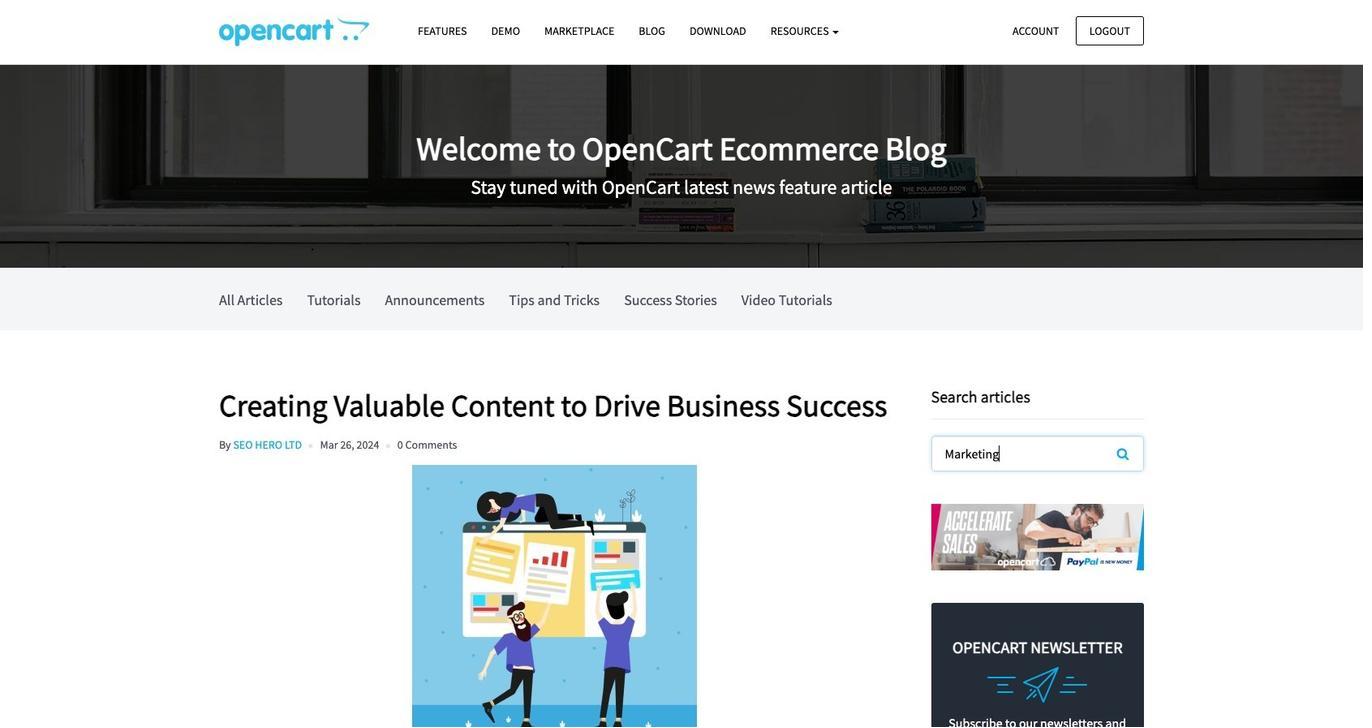 Task type: vqa. For each thing, say whether or not it's contained in the screenshot.
Marketplace Link
no



Task type: locate. For each thing, give the bounding box(es) containing it.
opencart - blog image
[[219, 17, 369, 46]]

None text field
[[932, 437, 1144, 471]]



Task type: describe. For each thing, give the bounding box(es) containing it.
search image
[[1118, 447, 1130, 460]]

creating valuable content to drive business success image
[[219, 465, 891, 727]]



